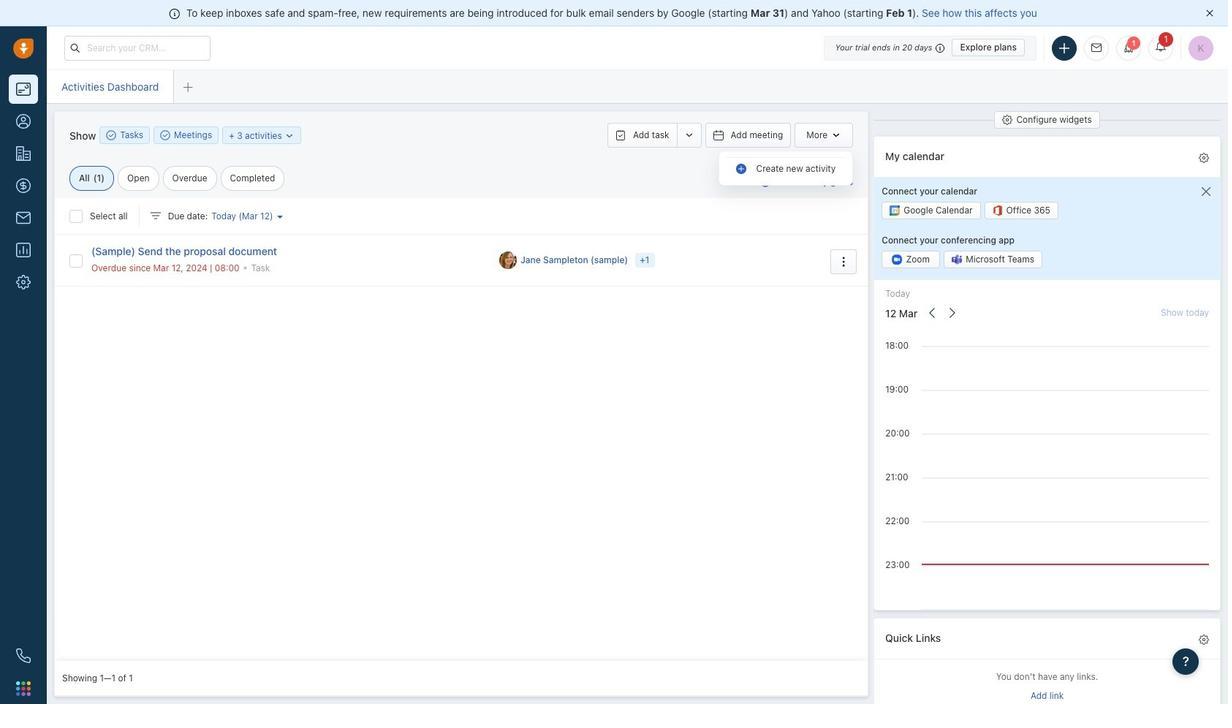 Task type: describe. For each thing, give the bounding box(es) containing it.
send email image
[[1092, 43, 1102, 53]]

Search your CRM... text field
[[64, 35, 211, 60]]



Task type: locate. For each thing, give the bounding box(es) containing it.
phone image
[[16, 648, 31, 663]]

freshworks switcher image
[[16, 681, 31, 696]]

down image
[[284, 131, 295, 141]]

phone element
[[9, 641, 38, 670]]

close image
[[1206, 10, 1214, 17]]



Task type: vqa. For each thing, say whether or not it's contained in the screenshot.
'Search your CRM...' text field
yes



